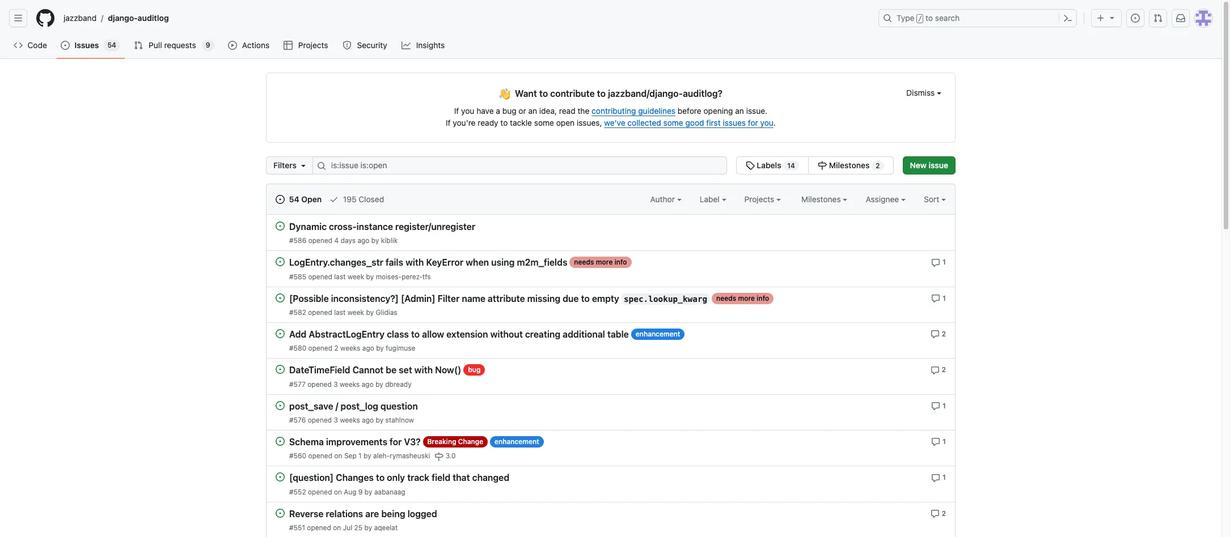 Task type: describe. For each thing, give the bounding box(es) containing it.
#585             opened last week by moises-perez-tfs
[[289, 273, 431, 281]]

cannot
[[352, 366, 383, 376]]

reverse
[[289, 509, 324, 519]]

command palette image
[[1063, 14, 1072, 23]]

opening
[[703, 106, 733, 116]]

changed
[[472, 473, 509, 483]]

weeks for abstractlogentry
[[340, 344, 360, 353]]

0 horizontal spatial if
[[446, 118, 451, 128]]

reverse relations are being logged #551             opened on jul 25 by aqeelat
[[289, 509, 437, 532]]

missing
[[527, 294, 560, 304]]

open issue image for dynamic cross-instance register/unregister
[[276, 222, 285, 231]]

filters
[[273, 160, 297, 170]]

issues,
[[577, 118, 602, 128]]

shield image
[[343, 41, 352, 50]]

1 link for [question] changes to only track field that changed
[[931, 472, 946, 483]]

add
[[289, 330, 306, 340]]

if you have a bug or an idea, read the contributing guidelines before opening an issue. if you're ready to tackle some open issues, we've collected some good first issues for you .
[[446, 106, 776, 128]]

by inside post_save / post_log question #576             opened 3 weeks ago by stahlnow
[[376, 416, 383, 425]]

code image
[[14, 41, 23, 50]]

code link
[[9, 37, 52, 54]]

empty
[[592, 294, 619, 304]]

to right class
[[411, 330, 420, 340]]

14
[[787, 162, 795, 170]]

#576
[[289, 416, 306, 425]]

improvements
[[326, 437, 387, 448]]

2 for add abstractlogentry class to allow extension without creating additional table
[[942, 330, 946, 339]]

breaking change link
[[423, 437, 488, 448]]

info for logentry.changes_str fails with keyerror when using m2m_fields
[[615, 258, 627, 267]]

1 vertical spatial with
[[414, 366, 433, 376]]

change
[[458, 438, 483, 446]]

[possible inconsistency?] [admin] filter name attribute missing due to empty spec.lookup_kwarg
[[289, 294, 707, 304]]

by down 'inconsistency?]'
[[366, 308, 374, 317]]

[possible
[[289, 294, 329, 304]]

by down the datetimefield cannot be set with now()
[[375, 380, 383, 389]]

0 vertical spatial enhancement
[[636, 330, 680, 339]]

django-auditlog link
[[103, 9, 173, 27]]

the
[[578, 106, 589, 116]]

2 inside milestones 2
[[876, 162, 880, 170]]

opened inside [question] changes to only track field that changed #552             opened on aug 9 by aabanaag
[[308, 488, 332, 496]]

2 link for datetimefield cannot be set with now()
[[930, 365, 946, 375]]

to right 'due'
[[581, 294, 590, 304]]

1 horizontal spatial you
[[760, 118, 773, 128]]

logentry.changes_str fails with keyerror when using m2m_fields link
[[289, 258, 567, 268]]

issues
[[74, 40, 99, 50]]

open issue element for reverse relations are being logged
[[276, 508, 285, 518]]

[question]
[[289, 473, 334, 483]]

want
[[515, 88, 537, 99]]

idea,
[[539, 106, 557, 116]]

3 2 link from the top
[[930, 508, 946, 519]]

opened down [possible
[[308, 308, 332, 317]]

opened inside post_save / post_log question #576             opened 3 weeks ago by stahlnow
[[308, 416, 332, 425]]

on inside reverse relations are being logged #551             opened on jul 25 by aqeelat
[[333, 524, 341, 532]]

author
[[650, 195, 677, 204]]

inconsistency?]
[[331, 294, 399, 304]]

relations
[[326, 509, 363, 519]]

opened up datetimefield
[[308, 344, 332, 353]]

/ for post_save
[[336, 401, 338, 412]]

to right want on the left top of the page
[[539, 88, 548, 99]]

opened down logentry.changes_str
[[308, 273, 332, 281]]

collected
[[627, 118, 661, 128]]

kiblik link
[[381, 237, 398, 245]]

54 open link
[[276, 193, 322, 205]]

#585
[[289, 273, 306, 281]]

author button
[[650, 193, 681, 205]]

triangle down image
[[299, 161, 308, 170]]

on inside [question] changes to only track field that changed #552             opened on aug 9 by aabanaag
[[334, 488, 342, 496]]

contributing
[[592, 106, 636, 116]]

comment image for datetimefield cannot be set with now()
[[930, 366, 939, 375]]

security
[[357, 40, 387, 50]]

2 vertical spatial comment image
[[931, 438, 940, 447]]

2 for reverse relations are being logged
[[942, 510, 946, 518]]

aug
[[344, 488, 356, 496]]

milestones for milestones
[[801, 195, 843, 204]]

abstractlogentry
[[309, 330, 385, 340]]

2 an from the left
[[735, 106, 744, 116]]

1 link for post_save / post_log question
[[931, 401, 946, 411]]

add abstractlogentry class to allow extension without creating additional table
[[289, 330, 629, 340]]

last for [possible inconsistency?] [admin] filter name attribute missing due to empty
[[334, 308, 346, 317]]

logentry.changes_str fails with keyerror when using m2m_fields
[[289, 258, 567, 268]]

0 horizontal spatial enhancement link
[[490, 437, 544, 448]]

play image
[[228, 41, 237, 50]]

issue opened image inside "54 open" link
[[276, 195, 285, 204]]

perez-
[[402, 273, 422, 281]]

milestones button
[[801, 193, 848, 205]]

3 inside post_save / post_log question #576             opened 3 weeks ago by stahlnow
[[334, 416, 338, 425]]

glidias link
[[376, 308, 397, 317]]

new issue
[[910, 160, 948, 170]]

open issue image for [possible inconsistency?] [admin] filter name attribute missing due to empty
[[276, 294, 285, 303]]

add abstractlogentry class to allow extension without creating additional table link
[[289, 330, 629, 340]]

2 some from the left
[[663, 118, 683, 128]]

0 horizontal spatial projects
[[298, 40, 328, 50]]

issue
[[929, 160, 948, 170]]

type / to search
[[897, 13, 960, 23]]

last for logentry.changes_str fails with keyerror when using m2m_fields
[[334, 273, 346, 281]]

projects link
[[279, 37, 333, 54]]

more for [possible inconsistency?] [admin] filter name attribute missing due to empty
[[738, 294, 755, 303]]

bug inside if you have a bug or an idea, read the contributing guidelines before opening an issue. if you're ready to tackle some open issues, we've collected some good first issues for you .
[[502, 106, 516, 116]]

datetimefield cannot be set with now()
[[289, 366, 461, 376]]

breaking change
[[427, 438, 483, 446]]

needs for logentry.changes_str fails with keyerror when using m2m_fields
[[574, 258, 594, 267]]

0 vertical spatial you
[[461, 106, 474, 116]]

by inside dynamic cross-instance register/unregister #586             opened 4 days ago by kiblik
[[371, 237, 379, 245]]

we've
[[604, 118, 625, 128]]

post_save / post_log question link
[[289, 401, 418, 412]]

instance
[[356, 222, 393, 232]]

ago inside dynamic cross-instance register/unregister #586             opened 4 days ago by kiblik
[[357, 237, 369, 245]]

aabanaag
[[374, 488, 405, 496]]

#552
[[289, 488, 306, 496]]

1 vertical spatial bug
[[468, 366, 481, 374]]

by left moises-
[[366, 273, 374, 281]]

only
[[387, 473, 405, 483]]

first
[[706, 118, 721, 128]]

comment image for logentry.changes_str fails with keyerror when using m2m_fields
[[931, 258, 940, 267]]

label button
[[700, 193, 726, 205]]

post_log
[[341, 401, 378, 412]]

contribute
[[550, 88, 595, 99]]

homepage image
[[36, 9, 54, 27]]

guidelines
[[638, 106, 675, 116]]

1 for 1 link for [question] changes to only track field that changed
[[943, 474, 946, 482]]

allow
[[422, 330, 444, 340]]

tackle
[[510, 118, 532, 128]]

type
[[897, 13, 914, 23]]

dismiss
[[906, 88, 937, 98]]

glidias
[[376, 308, 397, 317]]

open issue image for schema improvements for v3?
[[276, 437, 285, 446]]

open issue element for add abstractlogentry class to allow extension without creating additional table
[[276, 329, 285, 339]]

[admin]
[[401, 294, 435, 304]]

open issue image for post_save / post_log question
[[276, 401, 285, 410]]

check image
[[330, 195, 339, 204]]

that
[[453, 473, 470, 483]]

requests
[[164, 40, 196, 50]]

track
[[407, 473, 429, 483]]

#577
[[289, 380, 306, 389]]

open issue image for [question] changes to only track field that changed
[[276, 473, 285, 482]]

to inside [question] changes to only track field that changed #552             opened on aug 9 by aabanaag
[[376, 473, 385, 483]]

1 for fourth 1 link from the bottom of the page
[[943, 294, 946, 303]]

creating
[[525, 330, 560, 340]]

milestones for milestones 2
[[829, 160, 870, 170]]

#551
[[289, 524, 305, 532]]

labels 14
[[755, 160, 795, 170]]

notifications image
[[1176, 14, 1185, 23]]

new
[[910, 160, 927, 170]]

.
[[773, 118, 776, 128]]

ago up cannot
[[362, 344, 374, 353]]

to left search
[[926, 13, 933, 23]]

open issue image for reverse relations are being logged
[[276, 509, 285, 518]]

open issue image for datetimefield cannot be set with now()
[[276, 365, 285, 374]]

to inside if you have a bug or an idea, read the contributing guidelines before opening an issue. if you're ready to tackle some open issues, we've collected some good first issues for you .
[[500, 118, 508, 128]]

opened down 'schema'
[[308, 452, 332, 461]]

milestone image
[[818, 161, 827, 170]]

contributing guidelines link
[[592, 106, 675, 116]]



Task type: locate. For each thing, give the bounding box(es) containing it.
post_save
[[289, 401, 333, 412]]

0 horizontal spatial some
[[534, 118, 554, 128]]

milestones right milestone image
[[829, 160, 870, 170]]

2 for datetimefield cannot be set with now()
[[942, 366, 946, 374]]

bug right 'now()'
[[468, 366, 481, 374]]

opened down datetimefield
[[308, 380, 332, 389]]

0 horizontal spatial needs
[[574, 258, 594, 267]]

you're
[[453, 118, 476, 128]]

2 vertical spatial on
[[333, 524, 341, 532]]

issue opened image left git pull request image
[[1131, 14, 1140, 23]]

an right or
[[528, 106, 537, 116]]

2 1 link from the top
[[931, 293, 946, 303]]

needs more info link for logentry.changes_str fails with keyerror when using m2m_fields
[[570, 257, 631, 268]]

m2m_fields
[[517, 258, 567, 268]]

be
[[386, 366, 397, 376]]

by right 25
[[364, 524, 372, 532]]

enhancement link up changed
[[490, 437, 544, 448]]

2 3 from the top
[[334, 416, 338, 425]]

54
[[107, 41, 116, 49], [289, 195, 299, 204]]

1 vertical spatial 3
[[334, 416, 338, 425]]

milestones down milestone image
[[801, 195, 843, 204]]

extension
[[446, 330, 488, 340]]

0 horizontal spatial an
[[528, 106, 537, 116]]

0 vertical spatial week
[[348, 273, 364, 281]]

0 vertical spatial 3
[[334, 380, 338, 389]]

1 2 link from the top
[[930, 329, 946, 339]]

with right "set"
[[414, 366, 433, 376]]

1 vertical spatial week
[[347, 308, 364, 317]]

weeks down abstractlogentry
[[340, 344, 360, 353]]

plus image
[[1096, 14, 1105, 23]]

1 horizontal spatial more
[[738, 294, 755, 303]]

jazzband/django-
[[608, 88, 683, 99]]

ago down cannot
[[362, 380, 374, 389]]

needs for [possible inconsistency?] [admin] filter name attribute missing due to empty
[[716, 294, 736, 303]]

2 link for add abstractlogentry class to allow extension without creating additional table
[[930, 329, 946, 339]]

0 horizontal spatial enhancement
[[495, 438, 539, 446]]

schema
[[289, 437, 324, 448]]

logged
[[408, 509, 437, 519]]

opened left 4
[[308, 237, 332, 245]]

1 horizontal spatial needs
[[716, 294, 736, 303]]

1 1 link from the top
[[931, 257, 946, 267]]

0 vertical spatial on
[[334, 452, 342, 461]]

1 vertical spatial projects
[[744, 195, 776, 204]]

logentry.changes_str
[[289, 258, 383, 268]]

1 vertical spatial 2 link
[[930, 365, 946, 375]]

aqeelat
[[374, 524, 398, 532]]

some down before
[[663, 118, 683, 128]]

8 open issue element from the top
[[276, 472, 285, 482]]

2 2 link from the top
[[930, 365, 946, 375]]

9
[[206, 41, 210, 49], [358, 488, 363, 496]]

tag image
[[746, 161, 755, 170]]

rymasheuski
[[390, 452, 430, 461]]

dbready link
[[385, 380, 412, 389]]

0 horizontal spatial needs more info link
[[570, 257, 631, 268]]

aleh-rymasheuski link
[[373, 452, 430, 461]]

weeks up post_save / post_log question link on the bottom left
[[340, 380, 360, 389]]

1 horizontal spatial issue opened image
[[1131, 14, 1140, 23]]

to left only at the left of the page
[[376, 473, 385, 483]]

195
[[343, 195, 356, 204]]

/ for type
[[918, 15, 922, 23]]

sort
[[924, 195, 939, 204]]

1 for schema improvements for v3?'s 1 link
[[943, 438, 946, 446]]

for up the aleh-rymasheuski link
[[390, 437, 402, 448]]

a
[[496, 106, 500, 116]]

have
[[476, 106, 494, 116]]

9 right aug
[[358, 488, 363, 496]]

ago right days
[[357, 237, 369, 245]]

2 week from the top
[[347, 308, 364, 317]]

git pull request image
[[1153, 14, 1163, 23]]

by down instance
[[371, 237, 379, 245]]

issue opened image
[[61, 41, 70, 50]]

0 vertical spatial comment image
[[931, 294, 940, 303]]

open issue element for dynamic cross-instance register/unregister
[[276, 221, 285, 231]]

additional
[[563, 330, 605, 340]]

0 vertical spatial weeks
[[340, 344, 360, 353]]

1 horizontal spatial for
[[748, 118, 758, 128]]

1 vertical spatial needs more info
[[716, 294, 769, 303]]

ago down post_log
[[362, 416, 374, 425]]

schema improvements for v3? link
[[289, 437, 421, 448]]

0 vertical spatial needs more info
[[574, 258, 627, 267]]

3 down datetimefield
[[334, 380, 338, 389]]

0 horizontal spatial issue opened image
[[276, 195, 285, 204]]

4 open issue element from the top
[[276, 329, 285, 339]]

6 open issue element from the top
[[276, 401, 285, 410]]

4 1 link from the top
[[931, 437, 946, 447]]

Issues search field
[[312, 157, 727, 175]]

1 an from the left
[[528, 106, 537, 116]]

comment image for [possible inconsistency?] [admin] filter name attribute missing due to empty
[[931, 294, 940, 303]]

table image
[[284, 41, 293, 50]]

1 link for schema improvements for v3?
[[931, 437, 946, 447]]

filter
[[438, 294, 460, 304]]

2
[[876, 162, 880, 170], [942, 330, 946, 339], [334, 344, 338, 353], [942, 366, 946, 374], [942, 510, 946, 518]]

2 vertical spatial weeks
[[340, 416, 360, 425]]

/ left django- at top
[[101, 13, 103, 23]]

#582             opened last week by glidias
[[289, 308, 397, 317]]

8 open issue image from the top
[[276, 509, 285, 518]]

5 open issue image from the top
[[276, 401, 285, 410]]

0 vertical spatial last
[[334, 273, 346, 281]]

0 vertical spatial 9
[[206, 41, 210, 49]]

7 open issue element from the top
[[276, 437, 285, 446]]

auditlog
[[138, 13, 169, 23]]

1 vertical spatial enhancement link
[[490, 437, 544, 448]]

[question] changes to only track field that changed #552             opened on aug 9 by aabanaag
[[289, 473, 509, 496]]

0 vertical spatial 54
[[107, 41, 116, 49]]

opened inside reverse relations are being logged #551             opened on jul 25 by aqeelat
[[307, 524, 331, 532]]

you down issue.
[[760, 118, 773, 128]]

projects right table icon
[[298, 40, 328, 50]]

issue opened image left 54 open
[[276, 195, 285, 204]]

1 horizontal spatial info
[[757, 294, 769, 303]]

by right aug
[[365, 488, 372, 496]]

projects inside popup button
[[744, 195, 776, 204]]

3.0
[[446, 452, 456, 461]]

last
[[334, 273, 346, 281], [334, 308, 346, 317]]

#560
[[289, 452, 306, 461]]

on left aug
[[334, 488, 342, 496]]

ago
[[357, 237, 369, 245], [362, 344, 374, 353], [362, 380, 374, 389], [362, 416, 374, 425]]

54 for 54 open
[[289, 195, 299, 204]]

1 vertical spatial info
[[757, 294, 769, 303]]

open issue element for post_save / post_log question
[[276, 401, 285, 410]]

1 horizontal spatial /
[[336, 401, 338, 412]]

/ inside type / to search
[[918, 15, 922, 23]]

1 vertical spatial comment image
[[930, 366, 939, 375]]

stahlnow
[[385, 416, 414, 425]]

9 inside [question] changes to only track field that changed #552             opened on aug 9 by aabanaag
[[358, 488, 363, 496]]

if left 'you're'
[[446, 118, 451, 128]]

if
[[454, 106, 459, 116], [446, 118, 451, 128]]

now()
[[435, 366, 461, 376]]

1 vertical spatial weeks
[[340, 380, 360, 389]]

1 open issue element from the top
[[276, 221, 285, 231]]

keyerror
[[426, 258, 463, 268]]

6 open issue image from the top
[[276, 437, 285, 446]]

opened down [question]
[[308, 488, 332, 496]]

bug right a
[[502, 106, 516, 116]]

insights link
[[397, 37, 450, 54]]

1 for fifth 1 link from the bottom
[[943, 258, 946, 267]]

open issue element for logentry.changes_str fails with keyerror when using m2m_fields
[[276, 257, 285, 267]]

milestone image
[[435, 453, 444, 462]]

git pull request image
[[134, 41, 143, 50]]

open issue image for logentry.changes_str fails with keyerror when using m2m_fields
[[276, 258, 285, 267]]

54 for 54
[[107, 41, 116, 49]]

opened inside dynamic cross-instance register/unregister #586             opened 4 days ago by kiblik
[[308, 237, 332, 245]]

2 last from the top
[[334, 308, 346, 317]]

9 open issue element from the top
[[276, 508, 285, 518]]

none search field containing filters
[[266, 157, 893, 175]]

0 vertical spatial needs
[[574, 258, 594, 267]]

table
[[607, 330, 629, 340]]

fugimuse link
[[386, 344, 415, 353]]

milestones inside popup button
[[801, 195, 843, 204]]

on
[[334, 452, 342, 461], [334, 488, 342, 496], [333, 524, 341, 532]]

0 horizontal spatial /
[[101, 13, 103, 23]]

by inside reverse relations are being logged #551             opened on jul 25 by aqeelat
[[364, 524, 372, 532]]

weeks inside post_save / post_log question #576             opened 3 weeks ago by stahlnow
[[340, 416, 360, 425]]

tfs
[[422, 273, 431, 281]]

reverse relations are being logged link
[[289, 509, 437, 519]]

1 vertical spatial more
[[738, 294, 755, 303]]

1 vertical spatial milestones
[[801, 195, 843, 204]]

1 horizontal spatial bug
[[502, 106, 516, 116]]

bug link
[[463, 365, 485, 376]]

enhancement link down spec.lookup_kwarg
[[631, 329, 685, 340]]

to right ready
[[500, 118, 508, 128]]

for inside if you have a bug or an idea, read the contributing guidelines before opening an issue. if you're ready to tackle some open issues, we've collected some good first issues for you .
[[748, 118, 758, 128]]

opened
[[308, 237, 332, 245], [308, 273, 332, 281], [308, 308, 332, 317], [308, 344, 332, 353], [308, 380, 332, 389], [308, 416, 332, 425], [308, 452, 332, 461], [308, 488, 332, 496], [307, 524, 331, 532]]

#560             opened on sep 1 by aleh-rymasheuski
[[289, 452, 430, 461]]

1 horizontal spatial needs more info link
[[712, 293, 774, 304]]

[question] changes to only track field that changed link
[[289, 473, 509, 483]]

open
[[556, 118, 575, 128]]

2 open issue image from the top
[[276, 258, 285, 267]]

0 horizontal spatial more
[[596, 258, 613, 267]]

0 horizontal spatial you
[[461, 106, 474, 116]]

when
[[466, 258, 489, 268]]

open issue element for datetimefield cannot be set with now()
[[276, 365, 285, 374]]

1 horizontal spatial 9
[[358, 488, 363, 496]]

to
[[926, 13, 933, 23], [539, 88, 548, 99], [597, 88, 606, 99], [500, 118, 508, 128], [581, 294, 590, 304], [411, 330, 420, 340], [376, 473, 385, 483]]

week up 'inconsistency?]'
[[348, 273, 364, 281]]

54 inside "54 open" link
[[289, 195, 299, 204]]

👋 want to contribute to jazzband/django-auditlog?
[[499, 86, 723, 101]]

1 horizontal spatial 54
[[289, 195, 299, 204]]

0 horizontal spatial info
[[615, 258, 627, 267]]

last up abstractlogentry
[[334, 308, 346, 317]]

pull requests
[[149, 40, 196, 50]]

by left fugimuse link
[[376, 344, 384, 353]]

1 vertical spatial needs more info link
[[712, 293, 774, 304]]

more
[[596, 258, 613, 267], [738, 294, 755, 303]]

open issue element
[[276, 221, 285, 231], [276, 257, 285, 267], [276, 293, 285, 303], [276, 329, 285, 339], [276, 365, 285, 374], [276, 401, 285, 410], [276, 437, 285, 446], [276, 472, 285, 482], [276, 508, 285, 518]]

django-
[[108, 13, 138, 23]]

3 open issue element from the top
[[276, 293, 285, 303]]

/
[[101, 13, 103, 23], [918, 15, 922, 23], [336, 401, 338, 412]]

register/unregister
[[395, 222, 475, 232]]

with up perez-
[[406, 258, 424, 268]]

open issue image
[[276, 222, 285, 231], [276, 258, 285, 267], [276, 294, 285, 303], [276, 365, 285, 374], [276, 401, 285, 410], [276, 437, 285, 446], [276, 473, 285, 482], [276, 509, 285, 518]]

comment image for reverse relations are being logged
[[930, 510, 939, 519]]

label
[[700, 195, 722, 204]]

last down logentry.changes_str
[[334, 273, 346, 281]]

dynamic cross-instance register/unregister link
[[289, 222, 475, 232]]

stahlnow link
[[385, 416, 414, 425]]

5 1 link from the top
[[931, 472, 946, 483]]

week down 'inconsistency?]'
[[347, 308, 364, 317]]

1 vertical spatial on
[[334, 488, 342, 496]]

actions link
[[223, 37, 275, 54]]

2 horizontal spatial /
[[918, 15, 922, 23]]

open issue image
[[276, 329, 285, 339]]

1 vertical spatial for
[[390, 437, 402, 448]]

1 horizontal spatial some
[[663, 118, 683, 128]]

3 open issue image from the top
[[276, 294, 285, 303]]

0 vertical spatial needs more info link
[[570, 257, 631, 268]]

week for logentry.changes_str fails with keyerror when using m2m_fields
[[348, 273, 364, 281]]

needs more info link for [possible inconsistency?] [admin] filter name attribute missing due to empty
[[712, 293, 774, 304]]

1 vertical spatial needs
[[716, 294, 736, 303]]

3 down post_save / post_log question link on the bottom left
[[334, 416, 338, 425]]

enhancement link
[[631, 329, 685, 340], [490, 437, 544, 448]]

1 vertical spatial last
[[334, 308, 346, 317]]

0 horizontal spatial 9
[[206, 41, 210, 49]]

0 vertical spatial enhancement link
[[631, 329, 685, 340]]

comment image
[[931, 294, 940, 303], [930, 366, 939, 375], [931, 438, 940, 447]]

set
[[399, 366, 412, 376]]

0 vertical spatial milestones
[[829, 160, 870, 170]]

open issue element for schema improvements for v3?
[[276, 437, 285, 446]]

sort button
[[924, 193, 946, 205]]

open issue element for [question] changes to only track field that changed
[[276, 472, 285, 482]]

1 horizontal spatial enhancement link
[[631, 329, 685, 340]]

1 last from the top
[[334, 273, 346, 281]]

week for [possible inconsistency?] [admin] filter name attribute missing due to empty
[[347, 308, 364, 317]]

weeks for cannot
[[340, 380, 360, 389]]

if up 'you're'
[[454, 106, 459, 116]]

for down issue.
[[748, 118, 758, 128]]

None search field
[[266, 157, 893, 175]]

/ for jazzband
[[101, 13, 103, 23]]

needs more info for [possible inconsistency?] [admin] filter name attribute missing due to empty
[[716, 294, 769, 303]]

opened down post_save on the left of page
[[308, 416, 332, 425]]

2 vertical spatial 2 link
[[930, 508, 946, 519]]

by inside [question] changes to only track field that changed #552             opened on aug 9 by aabanaag
[[365, 488, 372, 496]]

1 3 from the top
[[334, 380, 338, 389]]

by
[[371, 237, 379, 245], [366, 273, 374, 281], [366, 308, 374, 317], [376, 344, 384, 353], [375, 380, 383, 389], [376, 416, 383, 425], [364, 452, 371, 461], [365, 488, 372, 496], [364, 524, 372, 532]]

you up 'you're'
[[461, 106, 474, 116]]

enhancement up changed
[[495, 438, 539, 446]]

1 vertical spatial 9
[[358, 488, 363, 496]]

question
[[381, 401, 418, 412]]

insights
[[416, 40, 445, 50]]

1 for post_save / post_log question's 1 link
[[943, 402, 946, 410]]

jazzband / django-auditlog
[[64, 13, 169, 23]]

name
[[462, 294, 485, 304]]

1 horizontal spatial enhancement
[[636, 330, 680, 339]]

some down idea,
[[534, 118, 554, 128]]

1 vertical spatial 54
[[289, 195, 299, 204]]

milestones inside issue element
[[829, 160, 870, 170]]

3
[[334, 380, 338, 389], [334, 416, 338, 425]]

7 open issue image from the top
[[276, 473, 285, 482]]

5 open issue element from the top
[[276, 365, 285, 374]]

0 vertical spatial for
[[748, 118, 758, 128]]

issue element
[[736, 157, 893, 175]]

0 horizontal spatial 54
[[107, 41, 116, 49]]

0 vertical spatial more
[[596, 258, 613, 267]]

milestones 2
[[827, 160, 880, 170]]

1 horizontal spatial needs more info
[[716, 294, 769, 303]]

0 vertical spatial 2 link
[[930, 329, 946, 339]]

weeks down post_save / post_log question link on the bottom left
[[340, 416, 360, 425]]

0 vertical spatial projects
[[298, 40, 328, 50]]

0 horizontal spatial for
[[390, 437, 402, 448]]

more for logentry.changes_str fails with keyerror when using m2m_fields
[[596, 258, 613, 267]]

new issue link
[[903, 157, 956, 175]]

Search all issues text field
[[312, 157, 727, 175]]

0 vertical spatial bug
[[502, 106, 516, 116]]

1 open issue image from the top
[[276, 222, 285, 231]]

fails
[[386, 258, 403, 268]]

1 vertical spatial you
[[760, 118, 773, 128]]

54 right issues
[[107, 41, 116, 49]]

/ left post_log
[[336, 401, 338, 412]]

weeks
[[340, 344, 360, 353], [340, 380, 360, 389], [340, 416, 360, 425]]

4 open issue image from the top
[[276, 365, 285, 374]]

54 left open
[[289, 195, 299, 204]]

graph image
[[402, 41, 411, 50]]

jazzband link
[[59, 9, 101, 27]]

/ inside jazzband / django-auditlog
[[101, 13, 103, 23]]

enhancement down spec.lookup_kwarg
[[636, 330, 680, 339]]

on left jul
[[333, 524, 341, 532]]

/ right type
[[918, 15, 922, 23]]

/ inside post_save / post_log question #576             opened 3 weeks ago by stahlnow
[[336, 401, 338, 412]]

0 horizontal spatial needs more info
[[574, 258, 627, 267]]

195 closed link
[[330, 193, 384, 205]]

0 vertical spatial if
[[454, 106, 459, 116]]

breaking
[[427, 438, 456, 446]]

3 1 link from the top
[[931, 401, 946, 411]]

an up issues
[[735, 106, 744, 116]]

by left aleh-
[[364, 452, 371, 461]]

1 horizontal spatial if
[[454, 106, 459, 116]]

#586
[[289, 237, 306, 245]]

open issue element for [possible inconsistency?] [admin] filter name attribute missing due to empty
[[276, 293, 285, 303]]

0 vertical spatial issue opened image
[[1131, 14, 1140, 23]]

attribute
[[488, 294, 525, 304]]

with
[[406, 258, 424, 268], [414, 366, 433, 376]]

1 horizontal spatial projects
[[744, 195, 776, 204]]

on left the sep
[[334, 452, 342, 461]]

triangle down image
[[1108, 13, 1117, 22]]

moises-
[[376, 273, 402, 281]]

3.0 link
[[435, 452, 456, 462]]

comment image for add abstractlogentry class to allow extension without creating additional table
[[930, 330, 939, 339]]

0 vertical spatial info
[[615, 258, 627, 267]]

list
[[59, 9, 872, 27]]

needs more info
[[574, 258, 627, 267], [716, 294, 769, 303]]

list containing jazzband
[[59, 9, 872, 27]]

1 some from the left
[[534, 118, 554, 128]]

1 week from the top
[[348, 273, 364, 281]]

search image
[[317, 162, 326, 171]]

issue opened image
[[1131, 14, 1140, 23], [276, 195, 285, 204]]

comment image
[[931, 258, 940, 267], [930, 330, 939, 339], [931, 402, 940, 411], [931, 474, 940, 483], [930, 510, 939, 519]]

0 horizontal spatial bug
[[468, 366, 481, 374]]

dynamic
[[289, 222, 327, 232]]

0 vertical spatial with
[[406, 258, 424, 268]]

ago inside post_save / post_log question #576             opened 3 weeks ago by stahlnow
[[362, 416, 374, 425]]

9 left play icon
[[206, 41, 210, 49]]

good
[[685, 118, 704, 128]]

changes
[[336, 473, 374, 483]]

2 open issue element from the top
[[276, 257, 285, 267]]

opened down reverse
[[307, 524, 331, 532]]

info for [possible inconsistency?] [admin] filter name attribute missing due to empty
[[757, 294, 769, 303]]

projects down "labels" at the top
[[744, 195, 776, 204]]

1 horizontal spatial an
[[735, 106, 744, 116]]

class
[[387, 330, 409, 340]]

1 vertical spatial enhancement
[[495, 438, 539, 446]]

by left stahlnow
[[376, 416, 383, 425]]

1 vertical spatial issue opened image
[[276, 195, 285, 204]]

needs more info for logentry.changes_str fails with keyerror when using m2m_fields
[[574, 258, 627, 267]]

1 vertical spatial if
[[446, 118, 451, 128]]

to up 'contributing'
[[597, 88, 606, 99]]



Task type: vqa. For each thing, say whether or not it's contained in the screenshot.


